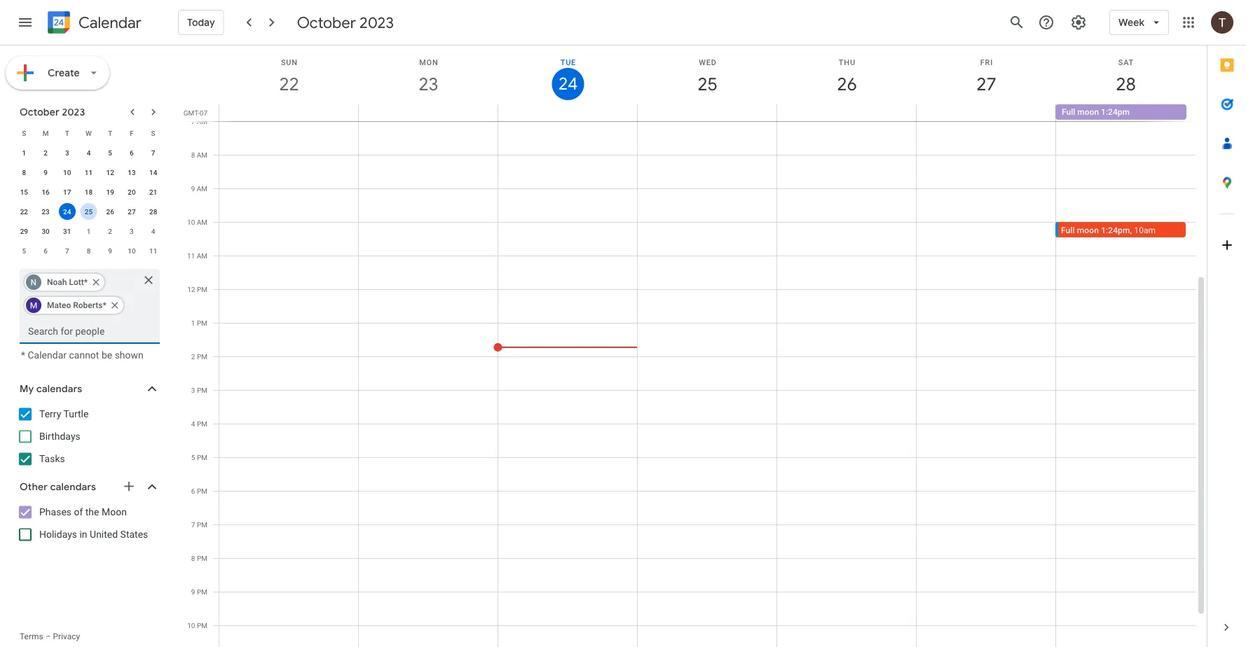 Task type: describe. For each thing, give the bounding box(es) containing it.
m
[[43, 129, 49, 137]]

4 cell from the left
[[777, 104, 917, 121]]

0 horizontal spatial october
[[20, 106, 60, 118]]

20
[[128, 188, 136, 196]]

holidays in united states
[[39, 529, 148, 541]]

mon 23
[[418, 58, 439, 96]]

20 element
[[123, 184, 140, 201]]

13 element
[[123, 164, 140, 181]]

3 cell from the left
[[638, 104, 777, 121]]

23 inside row
[[42, 208, 50, 216]]

week button
[[1110, 6, 1170, 39]]

21 element
[[145, 184, 162, 201]]

29
[[20, 227, 28, 236]]

am for 8 am
[[197, 151, 208, 159]]

moon for full moon 1:24pm , 10am
[[1078, 225, 1099, 235]]

gmt-
[[184, 109, 200, 117]]

october 2023 grid
[[13, 123, 164, 261]]

united
[[90, 529, 118, 541]]

calendar heading
[[76, 13, 142, 33]]

2 pm
[[191, 353, 208, 361]]

add other calendars image
[[122, 480, 136, 494]]

8 pm
[[191, 555, 208, 563]]

terms – privacy
[[20, 632, 80, 642]]

am for 9 am
[[197, 184, 208, 193]]

18
[[85, 188, 93, 196]]

mateo roberts, selected option
[[23, 294, 125, 317]]

cannot
[[69, 350, 99, 361]]

9 up 16 element
[[44, 168, 48, 177]]

turtle
[[63, 409, 89, 420]]

pm for 12 pm
[[197, 285, 208, 294]]

12 pm
[[187, 285, 208, 294]]

row containing 22
[[13, 202, 164, 222]]

1:24pm for full moon 1:24pm
[[1102, 107, 1130, 117]]

terry turtle
[[39, 409, 89, 420]]

1 vertical spatial 2023
[[62, 106, 85, 118]]

4 for 4 pm
[[191, 420, 195, 428]]

terms
[[20, 632, 43, 642]]

pm for 2 pm
[[197, 353, 208, 361]]

13
[[128, 168, 136, 177]]

7 for 'november 7' element
[[65, 247, 69, 255]]

pm for 9 pm
[[197, 588, 208, 597]]

28 link
[[1110, 68, 1143, 100]]

28 element
[[145, 203, 162, 220]]

sun 22
[[278, 58, 298, 96]]

row containing 15
[[13, 182, 164, 202]]

november 1 element
[[80, 223, 97, 240]]

1 horizontal spatial 2023
[[360, 13, 394, 32]]

10 for "10" element
[[63, 168, 71, 177]]

my calendars
[[20, 383, 82, 396]]

november 7 element
[[59, 243, 76, 259]]

6 for 6 pm
[[191, 487, 195, 496]]

full for full moon 1:24pm
[[1062, 107, 1076, 117]]

main drawer image
[[17, 14, 34, 31]]

terms link
[[20, 632, 43, 642]]

create button
[[6, 56, 109, 90]]

5 pm
[[191, 454, 208, 462]]

pm for 10 pm
[[197, 622, 208, 630]]

9 pm
[[191, 588, 208, 597]]

24 cell
[[56, 202, 78, 222]]

22 element
[[16, 203, 32, 220]]

9 am
[[191, 184, 208, 193]]

2 s from the left
[[151, 129, 155, 137]]

17 element
[[59, 184, 76, 201]]

25 inside 25 element
[[85, 208, 93, 216]]

pm for 6 pm
[[197, 487, 208, 496]]

calendars for my calendars
[[36, 383, 82, 396]]

10 am
[[187, 218, 208, 226]]

26 element
[[102, 203, 119, 220]]

calendar element
[[45, 8, 142, 39]]

my calendars button
[[3, 378, 174, 401]]

w
[[86, 129, 92, 137]]

full moon 1:24pm row
[[213, 104, 1207, 121]]

today button
[[178, 6, 224, 39]]

holidays
[[39, 529, 77, 541]]

privacy
[[53, 632, 80, 642]]

of
[[74, 507, 83, 519]]

1 cell from the left
[[219, 104, 359, 121]]

wed 25
[[697, 58, 717, 96]]

november 4 element
[[145, 223, 162, 240]]

terry
[[39, 409, 61, 420]]

pm for 5 pm
[[197, 454, 208, 462]]

fri
[[981, 58, 994, 67]]

Search for people text field
[[28, 319, 151, 344]]

* calendar cannot be shown
[[21, 350, 144, 361]]

10 for the november 10 element
[[128, 247, 136, 255]]

fri 27
[[976, 58, 996, 96]]

privacy link
[[53, 632, 80, 642]]

–
[[45, 632, 51, 642]]

0 horizontal spatial 1
[[22, 149, 26, 157]]

2 cell from the left
[[359, 104, 498, 121]]

tue
[[561, 58, 576, 67]]

8 for november 8 element
[[87, 247, 91, 255]]

noah lott, selected option
[[23, 271, 106, 294]]

row containing 5
[[13, 241, 164, 261]]

25 link
[[692, 68, 724, 100]]

8 am
[[191, 151, 208, 159]]

november 11 element
[[145, 243, 162, 259]]

11 element
[[80, 164, 97, 181]]

be
[[102, 350, 112, 361]]

phases of the moon
[[39, 507, 127, 519]]

grid containing 22
[[179, 46, 1207, 648]]

thu
[[839, 58, 856, 67]]

9 for november 9 element
[[108, 247, 112, 255]]

17
[[63, 188, 71, 196]]

1 pm
[[191, 319, 208, 327]]

my
[[20, 383, 34, 396]]

3 pm
[[191, 386, 208, 395]]

12 for 12 pm
[[187, 285, 195, 294]]

row containing 29
[[13, 222, 164, 241]]

8 up 15 element
[[22, 168, 26, 177]]

7 for 7 am
[[191, 117, 195, 126]]

2 for 2 pm
[[191, 353, 195, 361]]

sun
[[281, 58, 298, 67]]

24 link
[[552, 68, 584, 100]]

31 element
[[59, 223, 76, 240]]

calendar inside "element"
[[79, 13, 142, 33]]

full for full moon 1:24pm , 10am
[[1062, 225, 1075, 235]]

7 am
[[191, 117, 208, 126]]

22 link
[[273, 68, 305, 100]]

10 for 10 am
[[187, 218, 195, 226]]

the
[[85, 507, 99, 519]]

in
[[80, 529, 87, 541]]

30 element
[[37, 223, 54, 240]]

16 element
[[37, 184, 54, 201]]

31
[[63, 227, 71, 236]]

10 pm
[[187, 622, 208, 630]]

11 for 11 am
[[187, 252, 195, 260]]

0 vertical spatial 5
[[108, 149, 112, 157]]

16
[[42, 188, 50, 196]]

full moon 1:24pm , 10am
[[1062, 225, 1156, 235]]

0 horizontal spatial october 2023
[[20, 106, 85, 118]]

24, today element
[[59, 203, 76, 220]]

27 link
[[971, 68, 1003, 100]]

other calendars button
[[3, 476, 174, 499]]

pm for 4 pm
[[197, 420, 208, 428]]

pm for 8 pm
[[197, 555, 208, 563]]

am for 7 am
[[197, 117, 208, 126]]

phases
[[39, 507, 72, 519]]

november 10 element
[[123, 243, 140, 259]]



Task type: locate. For each thing, give the bounding box(es) containing it.
birthdays
[[39, 431, 80, 443]]

1 vertical spatial 1:24pm
[[1102, 225, 1131, 235]]

1:24pm left 10am
[[1102, 225, 1131, 235]]

calendars up of
[[50, 481, 96, 494]]

pm down "7 pm"
[[197, 555, 208, 563]]

1 for 'november 1' element
[[87, 227, 91, 236]]

0 horizontal spatial 2
[[44, 149, 48, 157]]

3 up "10" element
[[65, 149, 69, 157]]

0 horizontal spatial 22
[[20, 208, 28, 216]]

1 vertical spatial 24
[[63, 208, 71, 216]]

2 vertical spatial 6
[[191, 487, 195, 496]]

12
[[106, 168, 114, 177], [187, 285, 195, 294]]

1 vertical spatial 12
[[187, 285, 195, 294]]

23
[[418, 73, 438, 96], [42, 208, 50, 216]]

full inside button
[[1062, 107, 1076, 117]]

3 pm from the top
[[197, 353, 208, 361]]

7 down 6 pm
[[191, 521, 195, 529]]

7 pm
[[191, 521, 208, 529]]

7 pm from the top
[[197, 487, 208, 496]]

1 vertical spatial 23
[[42, 208, 50, 216]]

mon
[[419, 58, 439, 67]]

26 link
[[831, 68, 863, 100]]

0 vertical spatial 25
[[697, 73, 717, 96]]

none search field containing * calendar cannot be shown
[[0, 264, 174, 361]]

2 horizontal spatial 1
[[191, 319, 195, 327]]

5 pm from the top
[[197, 420, 208, 428]]

row
[[13, 123, 164, 143], [13, 143, 164, 163], [13, 163, 164, 182], [13, 182, 164, 202], [13, 202, 164, 222], [13, 222, 164, 241], [13, 241, 164, 261]]

26
[[836, 73, 856, 96], [106, 208, 114, 216]]

am down 8 am
[[197, 184, 208, 193]]

8
[[191, 151, 195, 159], [22, 168, 26, 177], [87, 247, 91, 255], [191, 555, 195, 563]]

0 vertical spatial full
[[1062, 107, 1076, 117]]

2 horizontal spatial 4
[[191, 420, 195, 428]]

shown
[[115, 350, 144, 361]]

27
[[976, 73, 996, 96], [128, 208, 136, 216]]

am up 8 am
[[197, 117, 208, 126]]

create
[[48, 67, 80, 79]]

1 horizontal spatial october 2023
[[297, 13, 394, 32]]

,
[[1131, 225, 1133, 235]]

states
[[120, 529, 148, 541]]

6 down 30 element
[[44, 247, 48, 255]]

calendars for other calendars
[[50, 481, 96, 494]]

pm for 7 pm
[[197, 521, 208, 529]]

1 vertical spatial 25
[[85, 208, 93, 216]]

t left f
[[108, 129, 112, 137]]

cell down 26 link
[[777, 104, 917, 121]]

1 up november 8 element
[[87, 227, 91, 236]]

2 pm from the top
[[197, 319, 208, 327]]

1 for 1 pm
[[191, 319, 195, 327]]

24 down tue
[[558, 73, 577, 95]]

0 vertical spatial 6
[[130, 149, 134, 157]]

0 horizontal spatial 3
[[65, 149, 69, 157]]

26 down thu
[[836, 73, 856, 96]]

9 up 10 am
[[191, 184, 195, 193]]

selected people list box
[[20, 269, 137, 319]]

1 horizontal spatial 23
[[418, 73, 438, 96]]

1 horizontal spatial *
[[84, 278, 88, 287]]

0 vertical spatial october
[[297, 13, 356, 32]]

2 for "november 2" element
[[108, 227, 112, 236]]

pm down 5 pm
[[197, 487, 208, 496]]

18 element
[[80, 184, 97, 201]]

am up 12 pm
[[197, 252, 208, 260]]

today
[[187, 16, 215, 29]]

1 vertical spatial october
[[20, 106, 60, 118]]

24 inside 24, today element
[[63, 208, 71, 216]]

0 vertical spatial 2023
[[360, 13, 394, 32]]

5 down the 4 pm on the left bottom of page
[[191, 454, 195, 462]]

pm down the 4 pm on the left bottom of page
[[197, 454, 208, 462]]

sat
[[1119, 58, 1135, 67]]

week
[[1119, 16, 1145, 29]]

settings menu image
[[1071, 14, 1088, 31]]

am down 7 am
[[197, 151, 208, 159]]

4 pm from the top
[[197, 386, 208, 395]]

calendar up create
[[79, 13, 142, 33]]

10 down november 3 element
[[128, 247, 136, 255]]

am for 10 am
[[197, 218, 208, 226]]

5 for november 5 element on the left top of page
[[22, 247, 26, 255]]

0 vertical spatial 23
[[418, 73, 438, 96]]

4 up 11 element
[[87, 149, 91, 157]]

1 horizontal spatial 1
[[87, 227, 91, 236]]

thu 26
[[836, 58, 856, 96]]

2
[[44, 149, 48, 157], [108, 227, 112, 236], [191, 353, 195, 361]]

1 vertical spatial calendar
[[28, 350, 67, 361]]

moon inside button
[[1078, 107, 1100, 117]]

full moon 1:24pm
[[1062, 107, 1130, 117]]

6 for november 6 element
[[44, 247, 48, 255]]

0 vertical spatial 4
[[87, 149, 91, 157]]

23 inside mon 23
[[418, 73, 438, 96]]

10am
[[1135, 225, 1156, 235]]

9 up 10 pm
[[191, 588, 195, 597]]

1 horizontal spatial 22
[[278, 73, 298, 96]]

1 vertical spatial moon
[[1078, 225, 1099, 235]]

0 vertical spatial 2
[[44, 149, 48, 157]]

gmt-07
[[184, 109, 208, 117]]

* up the mateo roberts, selected option
[[84, 278, 88, 287]]

7 for 7 pm
[[191, 521, 195, 529]]

1 pm from the top
[[197, 285, 208, 294]]

1 vertical spatial 4
[[151, 227, 155, 236]]

None search field
[[0, 264, 174, 361]]

1 horizontal spatial 26
[[836, 73, 856, 96]]

0 horizontal spatial 6
[[44, 247, 48, 255]]

1 vertical spatial october 2023
[[20, 106, 85, 118]]

pm for 1 pm
[[197, 319, 208, 327]]

12 inside october 2023 grid
[[106, 168, 114, 177]]

7 left 07
[[191, 117, 195, 126]]

8 for 8 am
[[191, 151, 195, 159]]

1 vertical spatial 1
[[87, 227, 91, 236]]

0 vertical spatial calendars
[[36, 383, 82, 396]]

0 horizontal spatial 5
[[22, 247, 26, 255]]

2 horizontal spatial 3
[[191, 386, 195, 395]]

2 vertical spatial 3
[[191, 386, 195, 395]]

1 up 15 element
[[22, 149, 26, 157]]

0 vertical spatial 12
[[106, 168, 114, 177]]

cell down 27 link
[[917, 104, 1056, 121]]

pm up 5 pm
[[197, 420, 208, 428]]

october 2023 up 'm'
[[20, 106, 85, 118]]

0 vertical spatial 1:24pm
[[1102, 107, 1130, 117]]

25
[[697, 73, 717, 96], [85, 208, 93, 216]]

3 am from the top
[[197, 184, 208, 193]]

0 vertical spatial calendar
[[79, 13, 142, 33]]

9 for 9 am
[[191, 184, 195, 193]]

3 up the november 10 element
[[130, 227, 134, 236]]

s right f
[[151, 129, 155, 137]]

2 vertical spatial 1
[[191, 319, 195, 327]]

24 down the 17
[[63, 208, 71, 216]]

0 horizontal spatial 4
[[87, 149, 91, 157]]

pm up 1 pm
[[197, 285, 208, 294]]

am for 11 am
[[197, 252, 208, 260]]

1 s from the left
[[22, 129, 26, 137]]

2 vertical spatial 5
[[191, 454, 195, 462]]

0 vertical spatial *
[[84, 278, 88, 287]]

4
[[87, 149, 91, 157], [151, 227, 155, 236], [191, 420, 195, 428]]

october up "sun"
[[297, 13, 356, 32]]

30
[[42, 227, 50, 236]]

22 inside grid
[[278, 73, 298, 96]]

calendars up the terry turtle
[[36, 383, 82, 396]]

22
[[278, 73, 298, 96], [20, 208, 28, 216]]

1 vertical spatial 22
[[20, 208, 28, 216]]

1 horizontal spatial 28
[[1115, 73, 1136, 96]]

1:24pm down 28 link
[[1102, 107, 1130, 117]]

0 horizontal spatial 28
[[149, 208, 157, 216]]

2023
[[360, 13, 394, 32], [62, 106, 85, 118]]

28 inside "28" element
[[149, 208, 157, 216]]

5 cell from the left
[[917, 104, 1056, 121]]

25 inside wed 25
[[697, 73, 717, 96]]

calendars
[[36, 383, 82, 396], [50, 481, 96, 494]]

1 horizontal spatial 25
[[697, 73, 717, 96]]

12 element
[[102, 164, 119, 181]]

25 down 18
[[85, 208, 93, 216]]

1 horizontal spatial 3
[[130, 227, 134, 236]]

5 up 12 element
[[108, 149, 112, 157]]

2 horizontal spatial 11
[[187, 252, 195, 260]]

0 horizontal spatial 2023
[[62, 106, 85, 118]]

4 for november 4 'element'
[[151, 227, 155, 236]]

0 vertical spatial 26
[[836, 73, 856, 96]]

1 vertical spatial full
[[1062, 225, 1075, 235]]

11 for 11 element
[[85, 168, 93, 177]]

25 down wed on the top of the page
[[697, 73, 717, 96]]

1 horizontal spatial 11
[[149, 247, 157, 255]]

2 vertical spatial *
[[21, 350, 25, 361]]

6 up "7 pm"
[[191, 487, 195, 496]]

6
[[130, 149, 134, 157], [44, 247, 48, 255], [191, 487, 195, 496]]

2 up november 9 element
[[108, 227, 112, 236]]

1 down 12 pm
[[191, 319, 195, 327]]

1 row from the top
[[13, 123, 164, 143]]

29 element
[[16, 223, 32, 240]]

row up 18 element
[[13, 163, 164, 182]]

* up the my on the bottom of the page
[[21, 350, 25, 361]]

1 vertical spatial 2
[[108, 227, 112, 236]]

27 down 20
[[128, 208, 136, 216]]

5 row from the top
[[13, 202, 164, 222]]

1:24pm inside button
[[1102, 107, 1130, 117]]

1 vertical spatial 6
[[44, 247, 48, 255]]

10 element
[[59, 164, 76, 181]]

0 vertical spatial moon
[[1078, 107, 1100, 117]]

2 horizontal spatial 6
[[191, 487, 195, 496]]

4 am from the top
[[197, 218, 208, 226]]

cell down 23 'link'
[[359, 104, 498, 121]]

tue 24
[[558, 58, 577, 95]]

1 horizontal spatial october
[[297, 13, 356, 32]]

november 6 element
[[37, 243, 54, 259]]

0 horizontal spatial t
[[65, 129, 69, 137]]

12 for 12
[[106, 168, 114, 177]]

0 horizontal spatial *
[[21, 350, 25, 361]]

row up november 8 element
[[13, 222, 164, 241]]

1 vertical spatial *
[[103, 301, 106, 311]]

0 vertical spatial 3
[[65, 149, 69, 157]]

pm
[[197, 285, 208, 294], [197, 319, 208, 327], [197, 353, 208, 361], [197, 386, 208, 395], [197, 420, 208, 428], [197, 454, 208, 462], [197, 487, 208, 496], [197, 521, 208, 529], [197, 555, 208, 563], [197, 588, 208, 597], [197, 622, 208, 630]]

0 vertical spatial 27
[[976, 73, 996, 96]]

2 horizontal spatial 2
[[191, 353, 195, 361]]

row containing 8
[[13, 163, 164, 182]]

5 for 5 pm
[[191, 454, 195, 462]]

calendar up my calendars
[[28, 350, 67, 361]]

t
[[65, 129, 69, 137], [108, 129, 112, 137]]

november 8 element
[[80, 243, 97, 259]]

1 vertical spatial 28
[[149, 208, 157, 216]]

27 inside october 2023 grid
[[128, 208, 136, 216]]

23 down mon at the top left
[[418, 73, 438, 96]]

2 1:24pm from the top
[[1102, 225, 1131, 235]]

4 row from the top
[[13, 182, 164, 202]]

calendar inside search box
[[28, 350, 67, 361]]

row group
[[13, 143, 164, 261]]

1 1:24pm from the top
[[1102, 107, 1130, 117]]

7 down the 31 element
[[65, 247, 69, 255]]

8 for 8 pm
[[191, 555, 195, 563]]

3 up the 4 pm on the left bottom of page
[[191, 386, 195, 395]]

8 pm from the top
[[197, 521, 208, 529]]

27 element
[[123, 203, 140, 220]]

october
[[297, 13, 356, 32], [20, 106, 60, 118]]

4 inside 'element'
[[151, 227, 155, 236]]

5
[[108, 149, 112, 157], [22, 247, 26, 255], [191, 454, 195, 462]]

row containing 1
[[13, 143, 164, 163]]

1 vertical spatial 27
[[128, 208, 136, 216]]

* up search for people text box
[[103, 301, 106, 311]]

9 down "november 2" element
[[108, 247, 112, 255]]

row up 'november 1' element
[[13, 202, 164, 222]]

full
[[1062, 107, 1076, 117], [1062, 225, 1075, 235]]

3
[[65, 149, 69, 157], [130, 227, 134, 236], [191, 386, 195, 395]]

pm down 6 pm
[[197, 521, 208, 529]]

november 3 element
[[123, 223, 140, 240]]

0 vertical spatial 28
[[1115, 73, 1136, 96]]

cell down 25 link
[[638, 104, 777, 121]]

27 down fri
[[976, 73, 996, 96]]

0 horizontal spatial 11
[[85, 168, 93, 177]]

row up 25 element
[[13, 182, 164, 202]]

1 horizontal spatial calendar
[[79, 13, 142, 33]]

pm for 3 pm
[[197, 386, 208, 395]]

2 row from the top
[[13, 143, 164, 163]]

9 for 9 pm
[[191, 588, 195, 597]]

5 am from the top
[[197, 252, 208, 260]]

2 t from the left
[[108, 129, 112, 137]]

1 horizontal spatial 6
[[130, 149, 134, 157]]

14
[[149, 168, 157, 177]]

3 for november 3 element
[[130, 227, 134, 236]]

1 horizontal spatial s
[[151, 129, 155, 137]]

4 down "28" element
[[151, 227, 155, 236]]

full moon 1:24pm button
[[1056, 104, 1187, 120]]

8 down 7 am
[[191, 151, 195, 159]]

07
[[200, 109, 208, 117]]

october up 'm'
[[20, 106, 60, 118]]

19 element
[[102, 184, 119, 201]]

10 pm from the top
[[197, 588, 208, 597]]

1 horizontal spatial 12
[[187, 285, 195, 294]]

2 horizontal spatial 5
[[191, 454, 195, 462]]

22 down '15'
[[20, 208, 28, 216]]

23 up 30
[[42, 208, 50, 216]]

grid
[[179, 46, 1207, 648]]

row group containing 1
[[13, 143, 164, 261]]

25 element
[[80, 203, 97, 220]]

2 horizontal spatial *
[[103, 301, 106, 311]]

11 down november 4 'element'
[[149, 247, 157, 255]]

1 horizontal spatial 24
[[558, 73, 577, 95]]

t left w
[[65, 129, 69, 137]]

9 pm from the top
[[197, 555, 208, 563]]

row down w
[[13, 143, 164, 163]]

moon
[[1078, 107, 1100, 117], [1078, 225, 1099, 235]]

pm up 2 pm
[[197, 319, 208, 327]]

am down "9 am"
[[197, 218, 208, 226]]

cell
[[219, 104, 359, 121], [359, 104, 498, 121], [638, 104, 777, 121], [777, 104, 917, 121], [917, 104, 1056, 121]]

9
[[44, 168, 48, 177], [191, 184, 195, 193], [108, 247, 112, 255], [191, 588, 195, 597]]

my calendars list
[[3, 404, 174, 471]]

moon for full moon 1:24pm
[[1078, 107, 1100, 117]]

2 vertical spatial 4
[[191, 420, 195, 428]]

23 link
[[413, 68, 445, 100]]

25 cell
[[78, 202, 99, 222]]

6 down f
[[130, 149, 134, 157]]

other
[[20, 481, 48, 494]]

november 5 element
[[16, 243, 32, 259]]

tasks
[[39, 454, 65, 465]]

11 pm from the top
[[197, 622, 208, 630]]

tab list
[[1208, 46, 1247, 609]]

23 element
[[37, 203, 54, 220]]

7 row from the top
[[13, 241, 164, 261]]

6 pm
[[191, 487, 208, 496]]

10
[[63, 168, 71, 177], [187, 218, 195, 226], [128, 247, 136, 255], [187, 622, 195, 630]]

pm down 9 pm
[[197, 622, 208, 630]]

3 row from the top
[[13, 163, 164, 182]]

1 vertical spatial calendars
[[50, 481, 96, 494]]

5 down 29 element
[[22, 247, 26, 255]]

10 up the 17
[[63, 168, 71, 177]]

2 am from the top
[[197, 151, 208, 159]]

1 vertical spatial 26
[[106, 208, 114, 216]]

0 horizontal spatial calendar
[[28, 350, 67, 361]]

other calendars
[[20, 481, 96, 494]]

3 for 3 pm
[[191, 386, 195, 395]]

row down 'november 1' element
[[13, 241, 164, 261]]

2 down 'm'
[[44, 149, 48, 157]]

0 horizontal spatial 12
[[106, 168, 114, 177]]

0 horizontal spatial 27
[[128, 208, 136, 216]]

s left 'm'
[[22, 129, 26, 137]]

2 vertical spatial 2
[[191, 353, 195, 361]]

* for noah lott, selected option
[[84, 278, 88, 287]]

0 horizontal spatial 25
[[85, 208, 93, 216]]

11 for november 11 element
[[149, 247, 157, 255]]

pm up the 4 pm on the left bottom of page
[[197, 386, 208, 395]]

other calendars list
[[3, 502, 174, 547]]

14 element
[[145, 164, 162, 181]]

22 inside row
[[20, 208, 28, 216]]

1 horizontal spatial 2
[[108, 227, 112, 236]]

10 for 10 pm
[[187, 622, 195, 630]]

1 am from the top
[[197, 117, 208, 126]]

0 horizontal spatial s
[[22, 129, 26, 137]]

0 horizontal spatial 24
[[63, 208, 71, 216]]

28 down sat
[[1115, 73, 1136, 96]]

f
[[130, 129, 134, 137]]

s
[[22, 129, 26, 137], [151, 129, 155, 137]]

19
[[106, 188, 114, 196]]

26 down 19
[[106, 208, 114, 216]]

10 up 11 am
[[187, 218, 195, 226]]

28 down 21
[[149, 208, 157, 216]]

1:24pm for full moon 1:24pm , 10am
[[1102, 225, 1131, 235]]

pm up 3 pm
[[197, 353, 208, 361]]

8 down "7 pm"
[[191, 555, 195, 563]]

15 element
[[16, 184, 32, 201]]

11 up 18
[[85, 168, 93, 177]]

11 down 10 am
[[187, 252, 195, 260]]

4 pm
[[191, 420, 208, 428]]

1 horizontal spatial 5
[[108, 149, 112, 157]]

october 2023 up "sun"
[[297, 13, 394, 32]]

24
[[558, 73, 577, 95], [63, 208, 71, 216]]

* for the mateo roberts, selected option
[[103, 301, 106, 311]]

wed
[[699, 58, 717, 67]]

6 pm from the top
[[197, 454, 208, 462]]

calendar
[[79, 13, 142, 33], [28, 350, 67, 361]]

1 horizontal spatial 27
[[976, 73, 996, 96]]

1 vertical spatial 5
[[22, 247, 26, 255]]

0 horizontal spatial 23
[[42, 208, 50, 216]]

26 inside 'element'
[[106, 208, 114, 216]]

12 up 19
[[106, 168, 114, 177]]

1 t from the left
[[65, 129, 69, 137]]

1 horizontal spatial 4
[[151, 227, 155, 236]]

cell down 22 link
[[219, 104, 359, 121]]

1 horizontal spatial t
[[108, 129, 112, 137]]

12 down 11 am
[[187, 285, 195, 294]]

7 up the 14 element
[[151, 149, 155, 157]]

22 down "sun"
[[278, 73, 298, 96]]

november 9 element
[[102, 243, 119, 259]]

21
[[149, 188, 157, 196]]

sat 28
[[1115, 58, 1136, 96]]

6 row from the top
[[13, 222, 164, 241]]

row containing s
[[13, 123, 164, 143]]

moon
[[102, 507, 127, 519]]

1 vertical spatial 3
[[130, 227, 134, 236]]

0 horizontal spatial 26
[[106, 208, 114, 216]]

* inside noah lott, selected option
[[84, 278, 88, 287]]

0 vertical spatial 24
[[558, 73, 577, 95]]

15
[[20, 188, 28, 196]]

8 down 'november 1' element
[[87, 247, 91, 255]]

* inside the mateo roberts, selected option
[[103, 301, 106, 311]]

row up 11 element
[[13, 123, 164, 143]]

2 down 1 pm
[[191, 353, 195, 361]]

4 up 5 pm
[[191, 420, 195, 428]]

pm down 8 pm
[[197, 588, 208, 597]]

11 am
[[187, 252, 208, 260]]

november 2 element
[[102, 223, 119, 240]]

1
[[22, 149, 26, 157], [87, 227, 91, 236], [191, 319, 195, 327]]

10 down 9 pm
[[187, 622, 195, 630]]



Task type: vqa. For each thing, say whether or not it's contained in the screenshot.
NOAH LOTT, SELECTED option
yes



